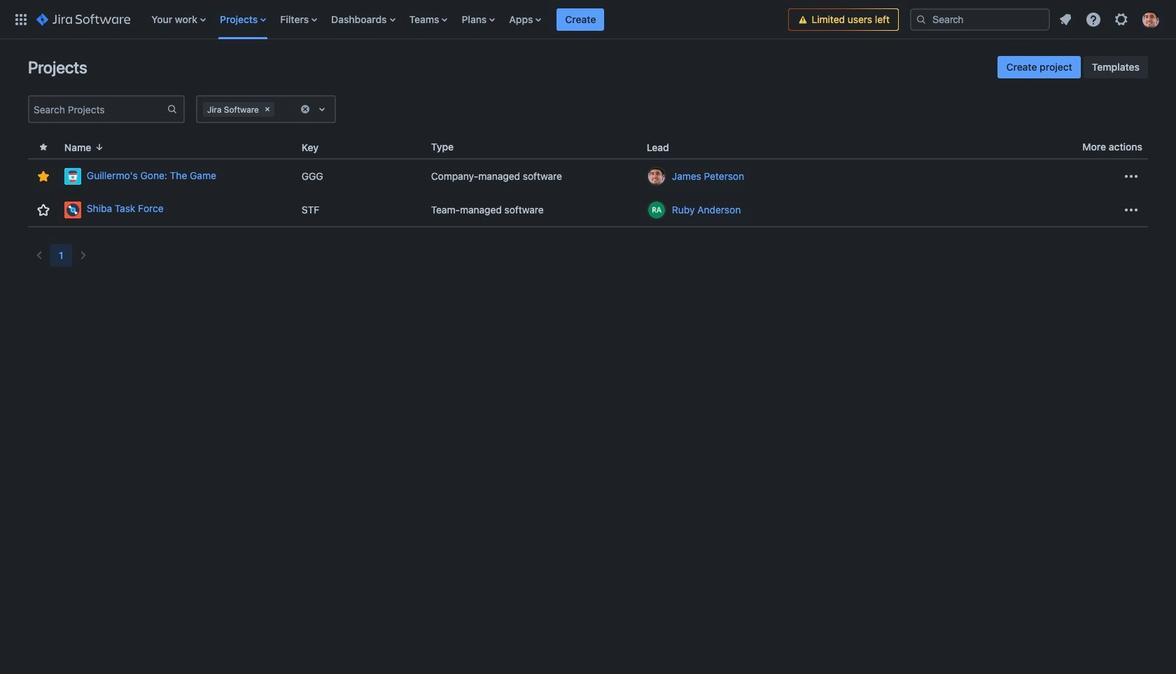 Task type: locate. For each thing, give the bounding box(es) containing it.
Search Projects text field
[[29, 99, 167, 119]]

banner
[[0, 0, 1177, 39]]

None search field
[[911, 8, 1051, 30]]

settings image
[[1114, 11, 1131, 28]]

Search field
[[911, 8, 1051, 30]]

1 horizontal spatial list
[[1054, 7, 1169, 32]]

list
[[144, 0, 789, 39], [1054, 7, 1169, 32]]

notifications image
[[1058, 11, 1075, 28]]

jira software image
[[36, 11, 130, 28], [36, 11, 130, 28]]

appswitcher icon image
[[13, 11, 29, 28]]

group
[[999, 56, 1149, 78]]

search image
[[916, 14, 928, 25]]

star shiba task force image
[[35, 201, 52, 218]]

star guillermo's gone: the game image
[[35, 168, 52, 185]]

open image
[[314, 101, 331, 118]]

list item
[[557, 0, 605, 39]]



Task type: describe. For each thing, give the bounding box(es) containing it.
help image
[[1086, 11, 1103, 28]]

clear image
[[300, 104, 311, 115]]

clear image
[[262, 104, 273, 115]]

next image
[[75, 247, 91, 264]]

previous image
[[31, 247, 48, 264]]

your profile and settings image
[[1143, 11, 1160, 28]]

0 horizontal spatial list
[[144, 0, 789, 39]]

primary element
[[8, 0, 789, 39]]

Choose Jira products text field
[[277, 102, 280, 116]]



Task type: vqa. For each thing, say whether or not it's contained in the screenshot.
Project avatar
no



